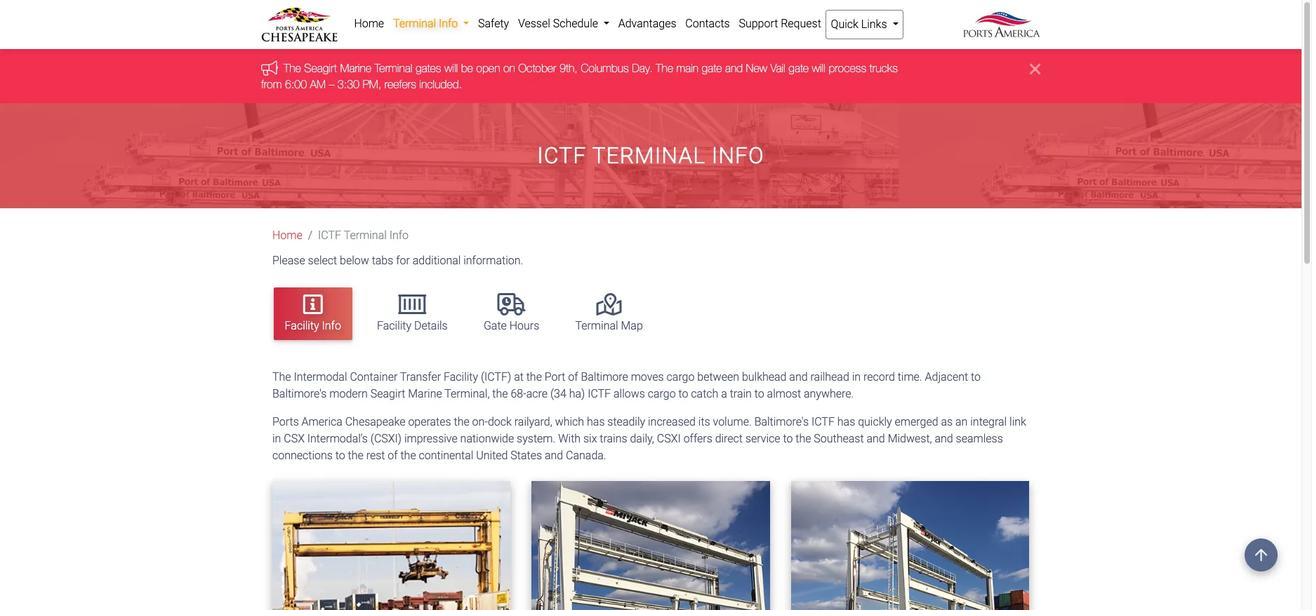 Task type: locate. For each thing, give the bounding box(es) containing it.
of inside the intermodal container transfer facility (ictf) at the port of baltimore moves cargo between bulkhead and railhead in record time. adjacent to baltimore's modern seagirt marine terminal, the 68-acre (34 ha) ictf allows cargo to catch a train to almost anywhere.
[[568, 371, 578, 384]]

2 horizontal spatial ictf terminal image
[[791, 482, 1030, 611]]

will left be
[[444, 62, 458, 75]]

home left terminal info
[[354, 17, 384, 30]]

1 ictf terminal image from the left
[[272, 482, 511, 611]]

in left record on the right of page
[[852, 371, 861, 384]]

(ictf)
[[481, 371, 511, 384]]

0 vertical spatial in
[[852, 371, 861, 384]]

0 vertical spatial baltimore's
[[272, 388, 327, 401]]

an
[[956, 416, 968, 429]]

marine inside the intermodal container transfer facility (ictf) at the port of baltimore moves cargo between bulkhead and railhead in record time. adjacent to baltimore's modern seagirt marine terminal, the 68-acre (34 ha) ictf allows cargo to catch a train to almost anywhere.
[[408, 388, 442, 401]]

1 horizontal spatial of
[[568, 371, 578, 384]]

contacts
[[686, 17, 730, 30]]

0 horizontal spatial home
[[272, 229, 303, 242]]

of
[[568, 371, 578, 384], [388, 450, 398, 463]]

gate right vail
[[789, 62, 809, 75]]

0 horizontal spatial baltimore's
[[272, 388, 327, 401]]

(csxi)
[[371, 433, 402, 446]]

facility left "details"
[[377, 319, 412, 333]]

home link up the please
[[272, 229, 303, 242]]

has
[[587, 416, 605, 429], [838, 416, 856, 429]]

0 vertical spatial of
[[568, 371, 578, 384]]

steadily
[[608, 416, 645, 429]]

2 ictf terminal image from the left
[[532, 482, 770, 611]]

0 horizontal spatial of
[[388, 450, 398, 463]]

seagirt inside the intermodal container transfer facility (ictf) at the port of baltimore moves cargo between bulkhead and railhead in record time. adjacent to baltimore's modern seagirt marine terminal, the 68-acre (34 ha) ictf allows cargo to catch a train to almost anywhere.
[[371, 388, 405, 401]]

from
[[261, 78, 282, 90]]

the
[[284, 62, 301, 75], [656, 62, 674, 75], [272, 371, 291, 384]]

0 horizontal spatial ictf terminal image
[[272, 482, 511, 611]]

gate right main
[[702, 62, 722, 75]]

link
[[1010, 416, 1027, 429]]

america
[[302, 416, 343, 429]]

facility for facility details
[[377, 319, 412, 333]]

has up six
[[587, 416, 605, 429]]

continental
[[419, 450, 474, 463]]

of up the ha)
[[568, 371, 578, 384]]

1 horizontal spatial ictf terminal image
[[532, 482, 770, 611]]

home up the please
[[272, 229, 303, 242]]

contacts link
[[681, 10, 735, 38]]

train
[[730, 388, 752, 401]]

dock
[[488, 416, 512, 429]]

facility
[[285, 319, 319, 333], [377, 319, 412, 333], [444, 371, 478, 384]]

and up almost
[[790, 371, 808, 384]]

included.
[[419, 78, 462, 90]]

terminal info
[[393, 17, 461, 30]]

and down as
[[935, 433, 954, 446]]

1 horizontal spatial has
[[838, 416, 856, 429]]

facility up terminal,
[[444, 371, 478, 384]]

info inside tab list
[[322, 319, 341, 333]]

the left intermodal on the bottom
[[272, 371, 291, 384]]

in inside the intermodal container transfer facility (ictf) at the port of baltimore moves cargo between bulkhead and railhead in record time. adjacent to baltimore's modern seagirt marine terminal, the 68-acre (34 ha) ictf allows cargo to catch a train to almost anywhere.
[[852, 371, 861, 384]]

ictf terminal image
[[272, 482, 511, 611], [532, 482, 770, 611], [791, 482, 1030, 611]]

0 vertical spatial home link
[[350, 10, 389, 38]]

modern
[[330, 388, 368, 401]]

nationwide
[[460, 433, 514, 446]]

1 horizontal spatial home link
[[350, 10, 389, 38]]

cargo down moves
[[648, 388, 676, 401]]

trains
[[600, 433, 628, 446]]

0 vertical spatial marine
[[340, 62, 372, 75]]

0 horizontal spatial gate
[[702, 62, 722, 75]]

1 vertical spatial seagirt
[[371, 388, 405, 401]]

to right adjacent
[[971, 371, 981, 384]]

marine up '3:30' on the top left of page
[[340, 62, 372, 75]]

0 vertical spatial ictf terminal info
[[537, 143, 765, 169]]

terminal map link
[[564, 288, 654, 340]]

1 will from the left
[[444, 62, 458, 75]]

tab panel
[[262, 370, 1040, 611]]

1 horizontal spatial facility
[[377, 319, 412, 333]]

to left catch
[[679, 388, 689, 401]]

1 has from the left
[[587, 416, 605, 429]]

main
[[677, 62, 699, 75]]

port
[[545, 371, 566, 384]]

and inside the seagirt marine terminal gates will be open on october 9th, columbus day. the main gate and new vail gate will process trucks from 6:00 am – 3:30 pm, reefers included.
[[725, 62, 743, 75]]

1 vertical spatial baltimore's
[[755, 416, 809, 429]]

for
[[396, 254, 410, 268]]

the inside the intermodal container transfer facility (ictf) at the port of baltimore moves cargo between bulkhead and railhead in record time. adjacent to baltimore's modern seagirt marine terminal, the 68-acre (34 ha) ictf allows cargo to catch a train to almost anywhere.
[[272, 371, 291, 384]]

please select below tabs for additional information.
[[272, 254, 523, 268]]

hours
[[510, 319, 540, 333]]

home link left terminal info
[[350, 10, 389, 38]]

home link
[[350, 10, 389, 38], [272, 229, 303, 242]]

in left the csx
[[272, 433, 281, 446]]

tabs
[[372, 254, 394, 268]]

between
[[698, 371, 740, 384]]

0 vertical spatial seagirt
[[304, 62, 337, 75]]

transfer
[[400, 371, 441, 384]]

be
[[461, 62, 473, 75]]

2 horizontal spatial facility
[[444, 371, 478, 384]]

1 vertical spatial ictf terminal info
[[318, 229, 409, 242]]

facility info link
[[274, 288, 352, 340]]

0 horizontal spatial ictf terminal info
[[318, 229, 409, 242]]

seagirt up "am"
[[304, 62, 337, 75]]

0 horizontal spatial facility
[[285, 319, 319, 333]]

and inside the intermodal container transfer facility (ictf) at the port of baltimore moves cargo between bulkhead and railhead in record time. adjacent to baltimore's modern seagirt marine terminal, the 68-acre (34 ha) ictf allows cargo to catch a train to almost anywhere.
[[790, 371, 808, 384]]

0 horizontal spatial marine
[[340, 62, 372, 75]]

please
[[272, 254, 305, 268]]

seagirt inside the seagirt marine terminal gates will be open on october 9th, columbus day. the main gate and new vail gate will process trucks from 6:00 am – 3:30 pm, reefers included.
[[304, 62, 337, 75]]

and down quickly
[[867, 433, 885, 446]]

the seagirt marine terminal gates will be open on october 9th, columbus day. the main gate and new vail gate will process trucks from 6:00 am – 3:30 pm, reefers included.
[[261, 62, 898, 90]]

on
[[503, 62, 515, 75]]

container
[[350, 371, 398, 384]]

1 vertical spatial marine
[[408, 388, 442, 401]]

cargo
[[667, 371, 695, 384], [648, 388, 676, 401]]

1 vertical spatial in
[[272, 433, 281, 446]]

advantages link
[[614, 10, 681, 38]]

railyard,
[[515, 416, 553, 429]]

baltimore's inside ports america chesapeake operates the on-dock railyard, which has steadily increased its volume. baltimore's ictf has quickly emerged as an integral link in csx intermodal's (csxi) impressive nationwide system. with six trains daily, csxi offers direct service to the southeast and midwest, and seamless connections to the rest of the continental united states and canada.
[[755, 416, 809, 429]]

1 vertical spatial of
[[388, 450, 398, 463]]

0 horizontal spatial has
[[587, 416, 605, 429]]

support request
[[739, 17, 822, 30]]

1 horizontal spatial home
[[354, 17, 384, 30]]

reefers
[[385, 78, 416, 90]]

0 vertical spatial home
[[354, 17, 384, 30]]

68-
[[511, 388, 527, 401]]

facility up intermodal on the bottom
[[285, 319, 319, 333]]

seagirt down container
[[371, 388, 405, 401]]

quickly
[[858, 416, 892, 429]]

rest
[[366, 450, 385, 463]]

1 vertical spatial home
[[272, 229, 303, 242]]

integral
[[971, 416, 1007, 429]]

tab list
[[267, 281, 1041, 347]]

1 horizontal spatial in
[[852, 371, 861, 384]]

on-
[[472, 416, 488, 429]]

links
[[862, 18, 887, 31]]

tab list containing facility info
[[267, 281, 1041, 347]]

the right day.
[[656, 62, 674, 75]]

baltimore's down intermodal on the bottom
[[272, 388, 327, 401]]

gates
[[416, 62, 441, 75]]

home
[[354, 17, 384, 30], [272, 229, 303, 242]]

terminal
[[393, 17, 436, 30], [375, 62, 413, 75], [592, 143, 706, 169], [344, 229, 387, 242], [575, 319, 618, 333]]

the up 6:00 at the left top
[[284, 62, 301, 75]]

1 vertical spatial cargo
[[648, 388, 676, 401]]

marine
[[340, 62, 372, 75], [408, 388, 442, 401]]

baltimore
[[581, 371, 628, 384]]

tab panel containing the intermodal container transfer facility (ictf) at the port of baltimore moves cargo between bulkhead and railhead in record time. adjacent to baltimore's modern seagirt marine terminal, the 68-acre (34 ha) ictf allows cargo to catch a train to almost anywhere.
[[262, 370, 1040, 611]]

safety link
[[474, 10, 514, 38]]

has up southeast
[[838, 416, 856, 429]]

0 horizontal spatial home link
[[272, 229, 303, 242]]

1 horizontal spatial marine
[[408, 388, 442, 401]]

will left the process at the right top
[[812, 62, 826, 75]]

baltimore's
[[272, 388, 327, 401], [755, 416, 809, 429]]

0 horizontal spatial will
[[444, 62, 458, 75]]

1 horizontal spatial seagirt
[[371, 388, 405, 401]]

marine down transfer
[[408, 388, 442, 401]]

facility details
[[377, 319, 448, 333]]

to
[[971, 371, 981, 384], [679, 388, 689, 401], [755, 388, 765, 401], [783, 433, 793, 446], [336, 450, 345, 463]]

and left new
[[725, 62, 743, 75]]

the left on-
[[454, 416, 470, 429]]

and down with
[[545, 450, 563, 463]]

adjacent
[[925, 371, 969, 384]]

cargo up catch
[[667, 371, 695, 384]]

gate
[[702, 62, 722, 75], [789, 62, 809, 75]]

info
[[439, 17, 458, 30], [712, 143, 765, 169], [390, 229, 409, 242], [322, 319, 341, 333]]

of right the rest
[[388, 450, 398, 463]]

to down "bulkhead"
[[755, 388, 765, 401]]

0 horizontal spatial in
[[272, 433, 281, 446]]

1 horizontal spatial will
[[812, 62, 826, 75]]

terminal inside the seagirt marine terminal gates will be open on october 9th, columbus day. the main gate and new vail gate will process trucks from 6:00 am – 3:30 pm, reefers included.
[[375, 62, 413, 75]]

1 horizontal spatial baltimore's
[[755, 416, 809, 429]]

southeast
[[814, 433, 864, 446]]

baltimore's up service
[[755, 416, 809, 429]]

to down intermodal's
[[336, 450, 345, 463]]

the down (ictf)
[[493, 388, 508, 401]]

and
[[725, 62, 743, 75], [790, 371, 808, 384], [867, 433, 885, 446], [935, 433, 954, 446], [545, 450, 563, 463]]

the down '(csxi)'
[[401, 450, 416, 463]]

ports
[[272, 416, 299, 429]]

0 vertical spatial cargo
[[667, 371, 695, 384]]

schedule
[[553, 17, 598, 30]]

1 horizontal spatial gate
[[789, 62, 809, 75]]

csx
[[284, 433, 305, 446]]

chesapeake
[[345, 416, 406, 429]]

0 horizontal spatial seagirt
[[304, 62, 337, 75]]

terminal info link
[[389, 10, 474, 38]]



Task type: vqa. For each thing, say whether or not it's contained in the screenshot.
Watch
no



Task type: describe. For each thing, give the bounding box(es) containing it.
1 gate from the left
[[702, 62, 722, 75]]

2 gate from the left
[[789, 62, 809, 75]]

gate hours link
[[473, 288, 551, 340]]

below
[[340, 254, 369, 268]]

with
[[558, 433, 581, 446]]

facility for facility info
[[285, 319, 319, 333]]

six
[[584, 433, 597, 446]]

support request link
[[735, 10, 826, 38]]

safety
[[478, 17, 509, 30]]

information.
[[464, 254, 523, 268]]

map
[[621, 319, 643, 333]]

3:30
[[338, 78, 360, 90]]

the intermodal container transfer facility (ictf) at the port of baltimore moves cargo between bulkhead and railhead in record time. adjacent to baltimore's modern seagirt marine terminal, the 68-acre (34 ha) ictf allows cargo to catch a train to almost anywhere.
[[272, 371, 981, 401]]

ha)
[[569, 388, 585, 401]]

vail
[[771, 62, 786, 75]]

service
[[746, 433, 781, 446]]

facility inside the intermodal container transfer facility (ictf) at the port of baltimore moves cargo between bulkhead and railhead in record time. adjacent to baltimore's modern seagirt marine terminal, the 68-acre (34 ha) ictf allows cargo to catch a train to almost anywhere.
[[444, 371, 478, 384]]

quick links link
[[826, 10, 904, 39]]

select
[[308, 254, 337, 268]]

3 ictf terminal image from the left
[[791, 482, 1030, 611]]

advantages
[[619, 17, 677, 30]]

support
[[739, 17, 778, 30]]

ictf inside the intermodal container transfer facility (ictf) at the port of baltimore moves cargo between bulkhead and railhead in record time. adjacent to baltimore's modern seagirt marine terminal, the 68-acre (34 ha) ictf allows cargo to catch a train to almost anywhere.
[[588, 388, 611, 401]]

2 has from the left
[[838, 416, 856, 429]]

6:00
[[285, 78, 307, 90]]

the right the at
[[527, 371, 542, 384]]

facility details link
[[366, 288, 459, 340]]

midwest,
[[888, 433, 932, 446]]

united
[[476, 450, 508, 463]]

anywhere.
[[804, 388, 854, 401]]

of inside ports america chesapeake operates the on-dock railyard, which has steadily increased its volume. baltimore's ictf has quickly emerged as an integral link in csx intermodal's (csxi) impressive nationwide system. with six trains daily, csxi offers direct service to the southeast and midwest, and seamless connections to the rest of the continental united states and canada.
[[388, 450, 398, 463]]

offers
[[684, 433, 713, 446]]

terminal,
[[445, 388, 490, 401]]

record
[[864, 371, 895, 384]]

as
[[941, 416, 953, 429]]

increased
[[648, 416, 696, 429]]

process
[[829, 62, 867, 75]]

the left the rest
[[348, 450, 364, 463]]

bulkhead
[[742, 371, 787, 384]]

facility info
[[285, 319, 341, 333]]

terminal map
[[575, 319, 643, 333]]

acre
[[527, 388, 548, 401]]

1 horizontal spatial ictf terminal info
[[537, 143, 765, 169]]

2 will from the left
[[812, 62, 826, 75]]

intermodal's
[[307, 433, 368, 446]]

operates
[[408, 416, 451, 429]]

october
[[518, 62, 557, 75]]

am
[[310, 78, 326, 90]]

bullhorn image
[[261, 60, 284, 76]]

almost
[[767, 388, 801, 401]]

open
[[476, 62, 500, 75]]

vessel
[[518, 17, 550, 30]]

ictf inside ports america chesapeake operates the on-dock railyard, which has steadily increased its volume. baltimore's ictf has quickly emerged as an integral link in csx intermodal's (csxi) impressive nationwide system. with six trains daily, csxi offers direct service to the southeast and midwest, and seamless connections to the rest of the continental united states and canada.
[[812, 416, 835, 429]]

terminal inside tab list
[[575, 319, 618, 333]]

quick links
[[831, 18, 890, 31]]

volume.
[[713, 416, 752, 429]]

gate hours
[[484, 319, 540, 333]]

1 vertical spatial home link
[[272, 229, 303, 242]]

close image
[[1030, 61, 1041, 78]]

daily,
[[630, 433, 654, 446]]

baltimore's inside the intermodal container transfer facility (ictf) at the port of baltimore moves cargo between bulkhead and railhead in record time. adjacent to baltimore's modern seagirt marine terminal, the 68-acre (34 ha) ictf allows cargo to catch a train to almost anywhere.
[[272, 388, 327, 401]]

to right service
[[783, 433, 793, 446]]

columbus
[[581, 62, 629, 75]]

request
[[781, 17, 822, 30]]

emerged
[[895, 416, 939, 429]]

moves
[[631, 371, 664, 384]]

the for acre
[[272, 371, 291, 384]]

vessel schedule link
[[514, 10, 614, 38]]

canada.
[[566, 450, 607, 463]]

ports america chesapeake operates the on-dock railyard, which has steadily increased its volume. baltimore's ictf has quickly emerged as an integral link in csx intermodal's (csxi) impressive nationwide system. with six trains daily, csxi offers direct service to the southeast and midwest, and seamless connections to the rest of the continental united states and canada.
[[272, 416, 1027, 463]]

a
[[721, 388, 727, 401]]

9th,
[[560, 62, 578, 75]]

intermodal
[[294, 371, 347, 384]]

csxi
[[657, 433, 681, 446]]

–
[[329, 78, 335, 90]]

in inside ports america chesapeake operates the on-dock railyard, which has steadily increased its volume. baltimore's ictf has quickly emerged as an integral link in csx intermodal's (csxi) impressive nationwide system. with six trains daily, csxi offers direct service to the southeast and midwest, and seamless connections to the rest of the continental united states and canada.
[[272, 433, 281, 446]]

trucks
[[870, 62, 898, 75]]

the left southeast
[[796, 433, 811, 446]]

go to top image
[[1245, 539, 1278, 572]]

the for reefers
[[284, 62, 301, 75]]

day.
[[632, 62, 653, 75]]

the seagirt marine terminal gates will be open on october 9th, columbus day. the main gate and new vail gate will process trucks from 6:00 am – 3:30 pm, reefers included. alert
[[0, 49, 1302, 103]]

the seagirt marine terminal gates will be open on october 9th, columbus day. the main gate and new vail gate will process trucks from 6:00 am – 3:30 pm, reefers included. link
[[261, 62, 898, 90]]

which
[[555, 416, 584, 429]]

its
[[699, 416, 710, 429]]

(34
[[551, 388, 567, 401]]

time.
[[898, 371, 923, 384]]

details
[[414, 319, 448, 333]]

railhead
[[811, 371, 850, 384]]

states
[[511, 450, 542, 463]]

marine inside the seagirt marine terminal gates will be open on october 9th, columbus day. the main gate and new vail gate will process trucks from 6:00 am – 3:30 pm, reefers included.
[[340, 62, 372, 75]]

quick
[[831, 18, 859, 31]]

system.
[[517, 433, 556, 446]]

pm,
[[363, 78, 382, 90]]

seamless
[[956, 433, 1003, 446]]



